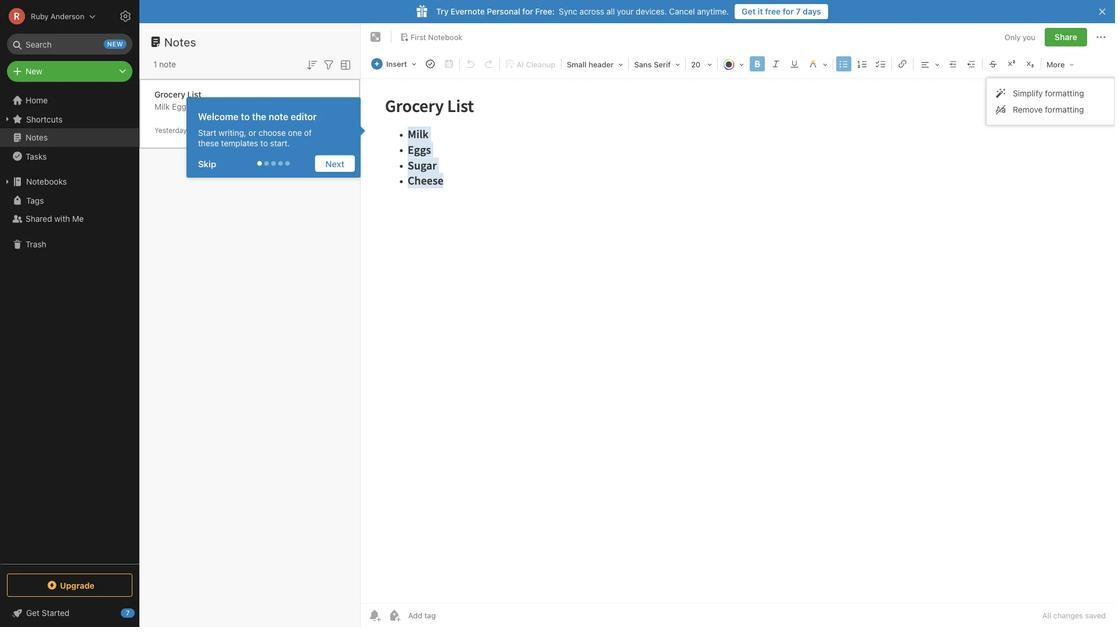 Task type: locate. For each thing, give the bounding box(es) containing it.
superscript image
[[1004, 56, 1020, 72]]

note
[[159, 60, 176, 69], [269, 111, 289, 122]]

changes
[[1054, 612, 1084, 620]]

cheese
[[217, 102, 245, 112]]

1 horizontal spatial to
[[261, 138, 268, 148]]

None search field
[[15, 34, 124, 55]]

saved
[[1086, 612, 1106, 620]]

subscript image
[[1023, 56, 1039, 72]]

0 vertical spatial formatting
[[1046, 89, 1085, 98]]

milk
[[155, 102, 170, 112]]

welcome
[[198, 111, 239, 122]]

formatting for remove formatting
[[1046, 105, 1085, 114]]

writing,
[[219, 128, 246, 137]]

for
[[523, 7, 533, 16], [783, 7, 794, 16]]

1 horizontal spatial note
[[269, 111, 289, 122]]

of
[[304, 128, 312, 137]]

home
[[26, 96, 48, 105]]

skip
[[198, 159, 216, 169]]

task image
[[422, 56, 439, 72]]

2 for from the left
[[783, 7, 794, 16]]

one
[[288, 128, 302, 137]]

evernote
[[451, 7, 485, 16]]

1 vertical spatial formatting
[[1046, 105, 1085, 114]]

home link
[[0, 91, 139, 110]]

formatting down simplify formatting link
[[1046, 105, 1085, 114]]

Heading level field
[[563, 56, 628, 73]]

1 vertical spatial to
[[261, 138, 268, 148]]

7
[[796, 7, 801, 16]]

1 horizontal spatial notes
[[164, 35, 196, 49]]

shared with me
[[26, 214, 84, 224]]

shared
[[26, 214, 52, 224]]

1 formatting from the top
[[1046, 89, 1085, 98]]

me
[[72, 214, 84, 224]]

1 vertical spatial notes
[[26, 133, 48, 142]]

1 vertical spatial note
[[269, 111, 289, 122]]

notes link
[[0, 128, 139, 147]]

formatting up remove formatting link
[[1046, 89, 1085, 98]]

notes
[[164, 35, 196, 49], [26, 133, 48, 142]]

click to collapse image
[[135, 606, 144, 620]]

tree
[[0, 91, 139, 564]]

note inside welcome to the note editor start writing, or choose one of these templates to start.
[[269, 111, 289, 122]]

new
[[26, 67, 42, 76]]

shared with me link
[[0, 210, 139, 228]]

you
[[1023, 33, 1036, 41]]

small header
[[567, 60, 614, 69]]

settings image
[[119, 9, 132, 23]]

upgrade button
[[7, 574, 132, 597]]

Font color field
[[719, 56, 748, 73]]

1 for from the left
[[523, 7, 533, 16]]

for for free:
[[523, 7, 533, 16]]

notes up 1 note
[[164, 35, 196, 49]]

1 horizontal spatial for
[[783, 7, 794, 16]]

to
[[241, 111, 250, 122], [261, 138, 268, 148]]

0 horizontal spatial to
[[241, 111, 250, 122]]

notebooks link
[[0, 173, 139, 191]]

Add tag field
[[407, 611, 495, 621]]

next button
[[315, 155, 355, 172]]

tasks
[[26, 152, 47, 161]]

yesterday
[[155, 126, 187, 135]]

simplify formatting
[[1013, 89, 1085, 98]]

2 formatting from the top
[[1046, 105, 1085, 114]]

Alignment field
[[915, 56, 944, 73]]

anytime.
[[697, 7, 729, 16]]

notes inside note list element
[[164, 35, 196, 49]]

personal
[[487, 7, 521, 16]]

with
[[54, 214, 70, 224]]

to left the
[[241, 111, 250, 122]]

strikethrough image
[[986, 56, 1002, 72]]

for left the 7
[[783, 7, 794, 16]]

Highlight field
[[804, 56, 832, 73]]

shortcuts
[[26, 114, 63, 124]]

0 horizontal spatial notes
[[26, 133, 48, 142]]

editor
[[291, 111, 317, 122]]

bold image
[[750, 56, 766, 72]]

all changes saved
[[1043, 612, 1106, 620]]

to down choose
[[261, 138, 268, 148]]

0 horizontal spatial for
[[523, 7, 533, 16]]

get
[[742, 7, 756, 16]]

start.
[[270, 138, 290, 148]]

tags button
[[0, 191, 139, 210]]

notes inside notes "link"
[[26, 133, 48, 142]]

trash link
[[0, 235, 139, 254]]

notes up tasks in the left of the page
[[26, 133, 48, 142]]

the
[[252, 111, 267, 122]]

sans
[[635, 60, 652, 69]]

welcome to the note editor start writing, or choose one of these templates to start.
[[198, 111, 317, 148]]

more
[[1047, 60, 1065, 69]]

0 horizontal spatial note
[[159, 60, 176, 69]]

for left "free:"
[[523, 7, 533, 16]]

try evernote personal for free: sync across all your devices. cancel anytime.
[[436, 7, 729, 16]]

tree containing home
[[0, 91, 139, 564]]

first notebook
[[411, 33, 463, 41]]

small
[[567, 60, 587, 69]]

for inside button
[[783, 7, 794, 16]]

formatting
[[1046, 89, 1085, 98], [1046, 105, 1085, 114]]

note up choose
[[269, 111, 289, 122]]

Search text field
[[15, 34, 124, 55]]

days
[[803, 7, 822, 16]]

0 vertical spatial to
[[241, 111, 250, 122]]

your
[[617, 7, 634, 16]]

0 vertical spatial notes
[[164, 35, 196, 49]]

eggs
[[172, 102, 191, 112]]

note list element
[[139, 23, 361, 628]]

1
[[153, 60, 157, 69]]

note right 1 on the left top
[[159, 60, 176, 69]]



Task type: vqa. For each thing, say whether or not it's contained in the screenshot.
START
yes



Task type: describe. For each thing, give the bounding box(es) containing it.
all
[[607, 7, 615, 16]]

Font family field
[[630, 56, 684, 73]]

italic image
[[768, 56, 784, 72]]

notebooks
[[26, 177, 67, 187]]

try
[[436, 7, 449, 16]]

simplify
[[1013, 89, 1043, 98]]

expand notebooks image
[[3, 177, 12, 187]]

only
[[1005, 33, 1021, 41]]

milk eggs sugar cheese
[[155, 102, 245, 112]]

free
[[765, 7, 781, 16]]

insert
[[386, 60, 407, 68]]

header
[[589, 60, 614, 69]]

formatting for simplify formatting
[[1046, 89, 1085, 98]]

skip button
[[192, 155, 227, 172]]

1 note
[[153, 60, 176, 69]]

add a reminder image
[[368, 609, 382, 623]]

grocery
[[155, 90, 185, 99]]

notebook
[[428, 33, 463, 41]]

numbered list image
[[855, 56, 871, 72]]

across
[[580, 7, 605, 16]]

it
[[758, 7, 763, 16]]

simplify formatting link
[[987, 85, 1115, 102]]

get it free for 7 days
[[742, 7, 822, 16]]

first notebook button
[[396, 29, 467, 45]]

Font size field
[[687, 56, 716, 73]]

remove
[[1013, 105, 1043, 114]]

serif
[[654, 60, 671, 69]]

Insert field
[[368, 56, 421, 72]]

devices.
[[636, 7, 667, 16]]

all
[[1043, 612, 1052, 620]]

20
[[691, 60, 701, 69]]

sugar
[[193, 102, 215, 112]]

free:
[[536, 7, 555, 16]]

expand note image
[[369, 30, 383, 44]]

indent image
[[945, 56, 962, 72]]

only you
[[1005, 33, 1036, 41]]

shortcuts button
[[0, 110, 139, 128]]

cancel
[[669, 7, 695, 16]]

checklist image
[[873, 56, 890, 72]]

More field
[[1043, 56, 1079, 73]]

list
[[188, 90, 201, 99]]

these
[[198, 138, 219, 148]]

trash
[[26, 240, 46, 249]]

note window element
[[361, 23, 1116, 628]]

0 vertical spatial note
[[159, 60, 176, 69]]

tags
[[26, 196, 44, 205]]

templates
[[221, 138, 258, 148]]

new button
[[7, 61, 132, 82]]

bulleted list image
[[836, 56, 852, 72]]

remove formatting link
[[987, 102, 1115, 118]]

sans serif
[[635, 60, 671, 69]]

dropdown list menu
[[987, 85, 1115, 118]]

remove formatting
[[1013, 105, 1085, 114]]

share button
[[1045, 28, 1088, 46]]

underline image
[[787, 56, 803, 72]]

or
[[249, 128, 256, 137]]

outdent image
[[964, 56, 980, 72]]

first
[[411, 33, 426, 41]]

start
[[198, 128, 216, 137]]

add tag image
[[388, 609, 402, 623]]

grocery list
[[155, 90, 201, 99]]

tasks button
[[0, 147, 139, 166]]

upgrade
[[60, 581, 95, 591]]

share
[[1055, 32, 1078, 42]]

Note Editor text field
[[361, 79, 1116, 604]]

next
[[326, 159, 345, 169]]

for for 7
[[783, 7, 794, 16]]

sync
[[559, 7, 578, 16]]

choose
[[259, 128, 286, 137]]

insert link image
[[895, 56, 911, 72]]

get it free for 7 days button
[[735, 4, 829, 19]]



